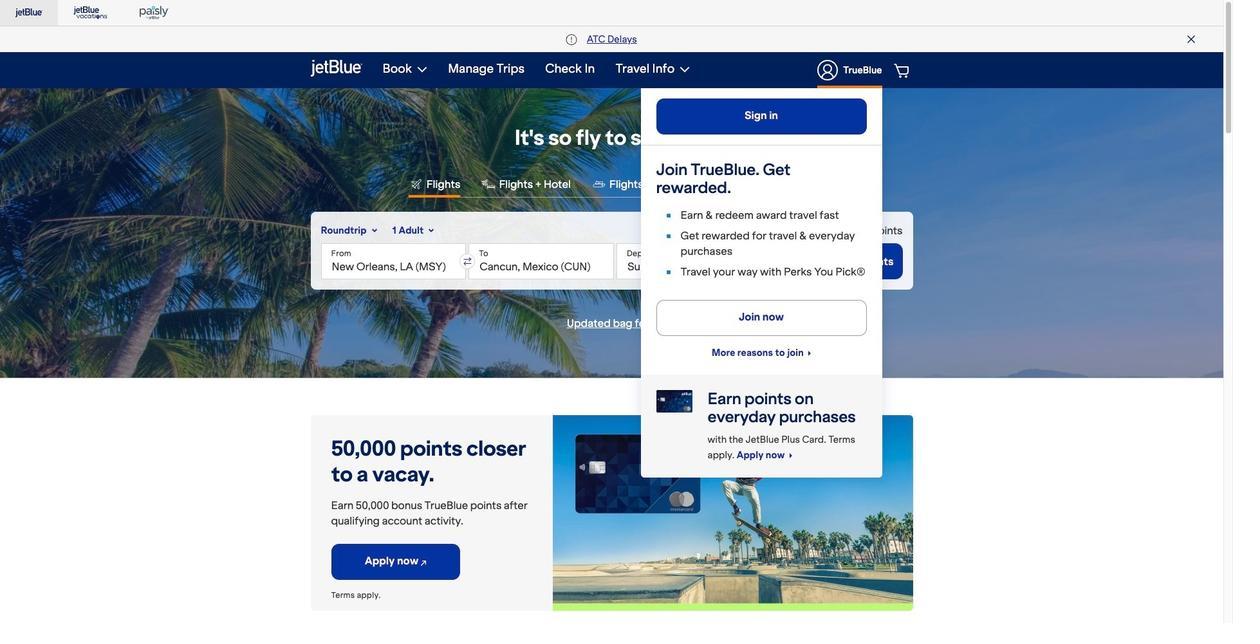 Task type: vqa. For each thing, say whether or not it's contained in the screenshot.
Shopping cart (Empty) image
yes



Task type: describe. For each thing, give the bounding box(es) containing it.
external link should open in a new window operated by external parties and may not conform to the same accessibility policies as jetblue. image
[[421, 556, 426, 569]]

0 horizontal spatial jetblue image
[[15, 5, 43, 21]]

jetblue vacations image
[[73, 5, 109, 21]]

close image
[[1188, 35, 1196, 43]]



Task type: locate. For each thing, give the bounding box(es) containing it.
external link should open in a new window operated by external parties and may not conform to the same accessibility policies as jetblue. image
[[421, 561, 426, 566]]

jetblue image
[[15, 5, 43, 21], [311, 58, 362, 79]]

paisly by jetblue image
[[140, 5, 170, 21]]

Depart Press DOWN ARROW key to select available dates field
[[617, 243, 713, 280]]

0 vertical spatial jetblue image
[[15, 5, 43, 21]]

navigation
[[373, 52, 914, 478]]

banner
[[0, 0, 1224, 478]]

None text field
[[321, 243, 466, 280], [469, 243, 614, 280], [321, 243, 466, 280], [469, 243, 614, 280]]

Return Press DOWN ARROW key to select available dates field
[[716, 243, 812, 280]]

shopping cart (empty) image
[[895, 62, 912, 78]]

1 vertical spatial jetblue image
[[311, 58, 362, 79]]

undefined image
[[657, 390, 693, 413]]

None checkbox
[[788, 223, 903, 238]]

1 horizontal spatial jetblue image
[[311, 58, 362, 79]]



